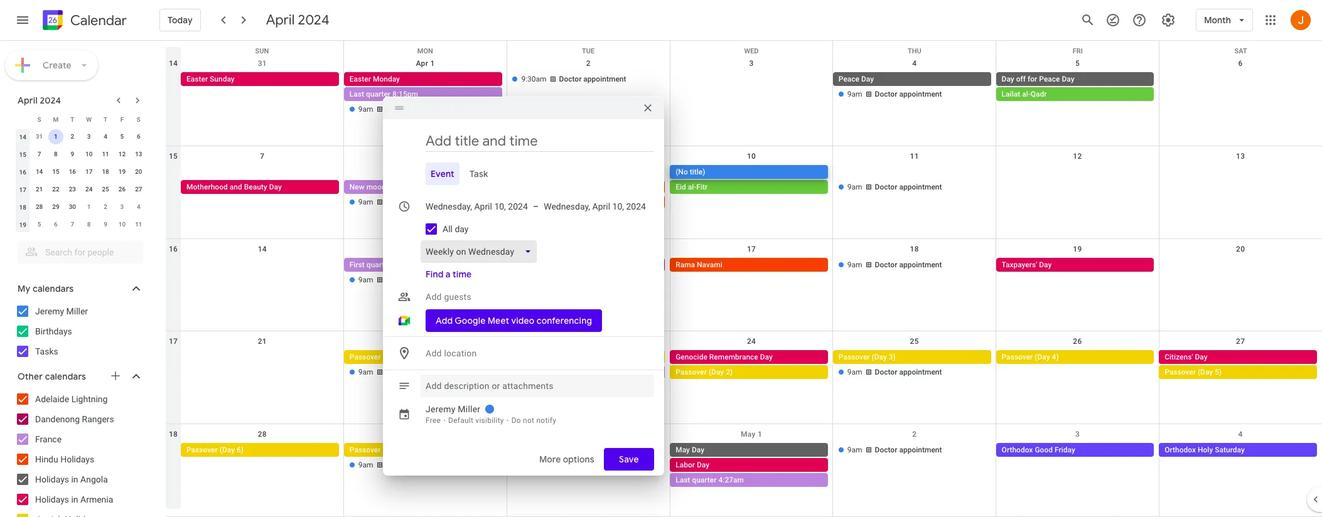 Task type: locate. For each thing, give the bounding box(es) containing it.
april 2024 grid
[[12, 111, 147, 234]]

4 right may 3 element on the top
[[137, 203, 140, 210]]

6 inside grid
[[1239, 59, 1243, 68]]

find
[[426, 268, 444, 280]]

row group
[[14, 128, 147, 234]]

9 up 'gudi padwa' cell on the top of the page
[[586, 152, 591, 161]]

row containing 28
[[14, 198, 147, 216]]

31 down sun at the left of page
[[258, 59, 267, 68]]

cell containing citizens' day
[[1159, 351, 1322, 396]]

0 vertical spatial 20
[[135, 168, 142, 175]]

1 horizontal spatial t
[[104, 116, 107, 123]]

3 9:30am from the top
[[521, 446, 547, 455]]

2
[[586, 59, 591, 68], [71, 133, 74, 140], [104, 203, 107, 210], [912, 430, 917, 439]]

do
[[512, 416, 521, 425]]

12:13pm
[[393, 260, 423, 269]]

28 inside "element"
[[36, 203, 43, 210]]

27 up citizens' day 'button'
[[1236, 337, 1245, 346]]

1 vertical spatial 21
[[258, 337, 267, 346]]

1 orthodox from the left
[[1002, 446, 1033, 455]]

add left 'location'
[[426, 348, 442, 358]]

1 horizontal spatial may
[[741, 430, 756, 439]]

adelaide
[[35, 394, 69, 404]]

event
[[431, 168, 454, 179]]

calendars inside "dropdown button"
[[33, 283, 74, 294]]

to element
[[533, 201, 539, 211]]

1 9:30am from the top
[[521, 75, 547, 84]]

0 vertical spatial 31
[[258, 59, 267, 68]]

1 horizontal spatial 26
[[1073, 337, 1082, 346]]

28 up "passover (day 6)" button
[[258, 430, 267, 439]]

(day inside citizens' day passover (day 5)
[[1198, 368, 1213, 377]]

birthdays
[[35, 327, 72, 337]]

april 2024 up sun at the left of page
[[266, 11, 329, 29]]

holidays down hindu
[[35, 475, 69, 485]]

holidays up holidays in angola
[[60, 455, 94, 465]]

0 horizontal spatial jeremy miller
[[35, 306, 88, 316]]

easter left the monday
[[350, 75, 371, 84]]

1 vertical spatial calendars
[[45, 371, 86, 382]]

(day inside "passover (day 7)" button
[[383, 446, 398, 455]]

lightning
[[71, 394, 108, 404]]

15
[[19, 151, 26, 158], [169, 152, 178, 161], [52, 168, 59, 175], [421, 245, 430, 253]]

1 horizontal spatial 13
[[1236, 152, 1245, 161]]

holidays down holidays in angola
[[35, 495, 69, 505]]

may 10 element
[[115, 217, 130, 232]]

31
[[258, 59, 267, 68], [36, 133, 43, 140]]

row containing sun
[[166, 41, 1322, 60]]

25 inside 25 element
[[102, 186, 109, 193]]

7 up motherhood and beauty day button
[[260, 152, 265, 161]]

1 vertical spatial april
[[18, 95, 38, 106]]

april up "march 31" "element"
[[18, 95, 38, 106]]

1 add from the top
[[426, 292, 442, 302]]

easter for easter monday last quarter 8:15pm
[[350, 75, 371, 84]]

3 left may 4 "element"
[[120, 203, 124, 210]]

9 left may 10 element
[[104, 221, 107, 228]]

t right m
[[70, 116, 74, 123]]

2 vertical spatial holidays
[[35, 495, 69, 505]]

(day inside passover (day 3) button
[[872, 353, 887, 362]]

miller up default visibility
[[458, 404, 481, 414]]

s right f
[[137, 116, 141, 123]]

peace day
[[839, 75, 874, 84]]

0 horizontal spatial 6
[[54, 221, 58, 228]]

may 3 element
[[115, 200, 130, 215]]

0 vertical spatial in
[[71, 475, 78, 485]]

7 right may 6 element
[[71, 221, 74, 228]]

1 horizontal spatial april
[[266, 11, 295, 29]]

5
[[1076, 59, 1080, 68], [120, 133, 124, 140], [37, 221, 41, 228]]

0 horizontal spatial 10
[[85, 151, 93, 158]]

grid containing 14
[[166, 41, 1322, 517]]

orthodox inside 'button'
[[1002, 446, 1033, 455]]

1 horizontal spatial 31
[[258, 59, 267, 68]]

9am button
[[344, 459, 502, 472]]

moon for full
[[527, 368, 546, 377]]

24 up genocide remembrance day button
[[747, 337, 756, 346]]

0 horizontal spatial 27
[[135, 186, 142, 193]]

france
[[35, 435, 62, 445]]

row containing 17
[[166, 332, 1322, 425]]

2 vertical spatial add
[[426, 381, 442, 391]]

11 for may 11 element
[[135, 221, 142, 228]]

cell containing peace day
[[833, 72, 996, 117]]

1 vertical spatial april 2024
[[18, 95, 61, 106]]

2 vertical spatial 19
[[1073, 245, 1082, 253]]

calendars for other calendars
[[45, 371, 86, 382]]

24 right 23
[[85, 186, 93, 193]]

11 for 11 element
[[102, 151, 109, 158]]

1 horizontal spatial 24
[[747, 337, 756, 346]]

12
[[119, 151, 126, 158], [1073, 152, 1082, 161]]

doctor appointment
[[559, 75, 626, 84], [875, 90, 942, 99], [386, 105, 453, 114], [875, 183, 942, 191], [386, 198, 453, 206], [875, 260, 942, 269], [386, 275, 453, 284], [386, 368, 453, 377], [875, 368, 942, 377], [559, 383, 626, 392], [559, 446, 626, 455], [875, 446, 942, 455]]

0 horizontal spatial april 2024
[[18, 95, 61, 106]]

1 horizontal spatial 6
[[137, 133, 140, 140]]

1 horizontal spatial 5
[[120, 133, 124, 140]]

jeremy miller inside my calendars list
[[35, 306, 88, 316]]

may up may day button
[[741, 430, 756, 439]]

row containing 31
[[14, 128, 147, 146]]

guests
[[444, 292, 472, 302]]

9:30am for easter monday
[[521, 75, 547, 84]]

rama
[[676, 260, 695, 269]]

1 horizontal spatial miller
[[458, 404, 481, 414]]

24 inside row group
[[85, 186, 93, 193]]

1 vertical spatial moon
[[527, 368, 546, 377]]

1 horizontal spatial 7
[[71, 221, 74, 228]]

27 right 26 element
[[135, 186, 142, 193]]

25 up passover (day 3) button
[[910, 337, 919, 346]]

28 left the 29
[[36, 203, 43, 210]]

1 horizontal spatial 20
[[1236, 245, 1245, 253]]

orthodox for orthodox holy saturday
[[1165, 446, 1196, 455]]

26 right 25 element
[[119, 186, 126, 193]]

19 element
[[115, 165, 130, 180]]

lailat al-qadr button
[[996, 87, 1154, 101]]

2 horizontal spatial 7
[[260, 152, 265, 161]]

0 vertical spatial moon
[[366, 183, 386, 191]]

passover left 3)
[[839, 353, 870, 362]]

rama navami button
[[670, 258, 828, 272]]

1 horizontal spatial 27
[[1236, 337, 1245, 346]]

miller down my calendars "dropdown button"
[[66, 306, 88, 316]]

7 inside grid
[[260, 152, 265, 161]]

1 horizontal spatial s
[[137, 116, 141, 123]]

free
[[426, 416, 441, 425]]

or
[[492, 381, 500, 391]]

2 horizontal spatial 6
[[1239, 59, 1243, 68]]

1 vertical spatial 9:30am
[[521, 383, 547, 392]]

13 element
[[131, 147, 146, 162]]

1 peace from the left
[[839, 75, 860, 84]]

f
[[120, 116, 124, 123]]

0 horizontal spatial 13
[[135, 151, 142, 158]]

9:30am
[[521, 75, 547, 84], [521, 383, 547, 392], [521, 446, 547, 455]]

0 vertical spatial 25
[[102, 186, 109, 193]]

adelaide lightning
[[35, 394, 108, 404]]

26 element
[[115, 182, 130, 197]]

5 down fri
[[1076, 59, 1080, 68]]

10 up (no title) button
[[747, 152, 756, 161]]

1 horizontal spatial 25
[[910, 337, 919, 346]]

citizens'
[[1165, 353, 1193, 362]]

labor
[[676, 461, 695, 470]]

gudi padwa cell
[[507, 165, 670, 225]]

may 5 element
[[32, 217, 47, 232]]

25
[[102, 186, 109, 193], [910, 337, 919, 346]]

motherhood
[[186, 183, 228, 191]]

2 9:30am from the top
[[521, 383, 547, 392]]

0 horizontal spatial 31
[[36, 133, 43, 140]]

calendar heading
[[68, 12, 127, 29]]

14 element
[[32, 165, 47, 180]]

0 horizontal spatial peace
[[839, 75, 860, 84]]

0 vertical spatial calendars
[[33, 283, 74, 294]]

tab list
[[393, 162, 654, 185]]

dandenong rangers
[[35, 414, 114, 424]]

1 horizontal spatial al-
[[1022, 90, 1031, 99]]

Search for people text field
[[25, 241, 136, 264]]

8 right may 7 'element' at left
[[87, 221, 91, 228]]

None field
[[421, 240, 542, 263]]

miller
[[66, 306, 88, 316], [458, 404, 481, 414]]

quarter
[[366, 90, 391, 99], [367, 260, 391, 269], [692, 476, 717, 485]]

calendars inside dropdown button
[[45, 371, 86, 382]]

al- right eid
[[688, 183, 697, 191]]

last quarter 8:15pm button
[[344, 87, 502, 101]]

8 up event button
[[423, 152, 428, 161]]

holidays in armenia
[[35, 495, 113, 505]]

may 6 element
[[48, 217, 63, 232]]

2 horizontal spatial 16
[[169, 245, 178, 253]]

0 vertical spatial 5
[[1076, 59, 1080, 68]]

11
[[102, 151, 109, 158], [910, 152, 919, 161], [135, 221, 142, 228]]

None search field
[[0, 236, 156, 264]]

0 horizontal spatial 25
[[102, 186, 109, 193]]

22 element
[[48, 182, 63, 197]]

18
[[102, 168, 109, 175], [19, 204, 26, 211], [910, 245, 919, 253], [169, 430, 178, 439]]

16 element
[[65, 165, 80, 180]]

23
[[69, 186, 76, 193]]

13 inside row group
[[135, 151, 142, 158]]

1 vertical spatial in
[[71, 495, 78, 505]]

1 vertical spatial 6
[[137, 133, 140, 140]]

0 horizontal spatial moon
[[366, 183, 386, 191]]

0 vertical spatial last
[[350, 90, 364, 99]]

row
[[166, 41, 1322, 60], [166, 53, 1322, 146], [14, 111, 147, 128], [14, 128, 147, 146], [14, 146, 147, 163], [166, 146, 1322, 239], [14, 163, 147, 181], [14, 181, 147, 198], [14, 198, 147, 216], [14, 216, 147, 234], [166, 239, 1322, 332], [166, 332, 1322, 425], [166, 425, 1322, 517]]

3
[[749, 59, 754, 68], [87, 133, 91, 140], [120, 203, 124, 210], [1076, 430, 1080, 439]]

5 left may 6 element
[[37, 221, 41, 228]]

orthodox left holy
[[1165, 446, 1196, 455]]

14 left 15 element
[[36, 168, 43, 175]]

1 vertical spatial add
[[426, 348, 442, 358]]

taxpayers' day
[[1002, 260, 1052, 269]]

passover down genocide
[[676, 368, 707, 377]]

add down find
[[426, 292, 442, 302]]

9 left 10 element
[[71, 151, 74, 158]]

cell
[[344, 72, 507, 117], [670, 72, 833, 117], [833, 72, 996, 117], [996, 72, 1159, 117], [344, 165, 507, 225], [670, 165, 833, 225], [181, 258, 344, 288], [344, 258, 507, 288], [181, 351, 344, 396], [344, 351, 507, 396], [507, 351, 670, 396], [670, 351, 833, 396], [833, 351, 996, 396], [1159, 351, 1322, 396], [344, 443, 507, 489], [670, 443, 833, 489]]

0 horizontal spatial may
[[676, 446, 690, 455]]

31 left 1 cell
[[36, 133, 43, 140]]

1
[[430, 59, 435, 68], [54, 133, 58, 140], [87, 203, 91, 210], [758, 430, 762, 439]]

7 down "march 31" "element"
[[37, 151, 41, 158]]

1 horizontal spatial last
[[676, 476, 690, 485]]

0 horizontal spatial 24
[[85, 186, 93, 193]]

gudi
[[513, 198, 528, 206]]

0 horizontal spatial 19
[[19, 221, 26, 228]]

calendar
[[70, 12, 127, 29]]

jeremy up birthdays
[[35, 306, 64, 316]]

row containing 21
[[14, 181, 147, 198]]

passover
[[350, 353, 381, 362], [839, 353, 870, 362], [1002, 353, 1033, 362], [676, 368, 707, 377], [1165, 368, 1196, 377], [186, 446, 218, 455], [350, 446, 381, 455]]

14 down today button
[[169, 59, 178, 68]]

may for may day labor day last quarter 4:27am
[[676, 446, 690, 455]]

10 for may 10 element
[[119, 221, 126, 228]]

add inside dropdown button
[[426, 348, 442, 358]]

quarter down the monday
[[366, 90, 391, 99]]

add inside 'dropdown button'
[[426, 292, 442, 302]]

last inside may day labor day last quarter 4:27am
[[676, 476, 690, 485]]

28 element
[[32, 200, 47, 215]]

1 vertical spatial 25
[[910, 337, 919, 346]]

jeremy miller up birthdays
[[35, 306, 88, 316]]

add down passover eve button
[[426, 381, 442, 391]]

9:30am up add title and time text box
[[521, 75, 547, 84]]

moon right new
[[366, 183, 386, 191]]

0 horizontal spatial 21
[[36, 186, 43, 193]]

27 inside "april 2024" grid
[[135, 186, 142, 193]]

6 up 13 element
[[137, 133, 140, 140]]

10 element
[[81, 147, 97, 162]]

calendars right my
[[33, 283, 74, 294]]

sun
[[255, 47, 269, 55]]

20 element
[[131, 165, 146, 180]]

miller inside my calendars list
[[66, 306, 88, 316]]

cell containing (no title)
[[670, 165, 833, 225]]

0 horizontal spatial 28
[[36, 203, 43, 210]]

day
[[455, 224, 469, 234]]

1 vertical spatial al-
[[688, 183, 697, 191]]

0 vertical spatial april
[[266, 11, 295, 29]]

first quarter 12:13pm button
[[344, 258, 502, 272]]

orthodox left good
[[1002, 446, 1033, 455]]

0 horizontal spatial 11
[[102, 151, 109, 158]]

may for may 1
[[741, 430, 756, 439]]

25 right '24' element
[[102, 186, 109, 193]]

1 right "march 31" "element"
[[54, 133, 58, 140]]

add
[[426, 292, 442, 302], [426, 348, 442, 358], [426, 381, 442, 391]]

6)
[[237, 446, 244, 455]]

in left angola
[[71, 475, 78, 485]]

0 vertical spatial may
[[741, 430, 756, 439]]

passover for passover (day 7)
[[350, 446, 381, 455]]

19 inside grid
[[1073, 245, 1082, 253]]

passover left the eve
[[350, 353, 381, 362]]

9:30am down 'full moon 4:49pm'
[[521, 383, 547, 392]]

0 vertical spatial holidays
[[60, 455, 94, 465]]

passover down citizens'
[[1165, 368, 1196, 377]]

1 easter from the left
[[186, 75, 208, 84]]

passover left 6)
[[186, 446, 218, 455]]

9:30am down do not notify
[[521, 446, 547, 455]]

april 2024 up m
[[18, 95, 61, 106]]

quarter down the labor
[[692, 476, 717, 485]]

0 vertical spatial 21
[[36, 186, 43, 193]]

in down holidays in angola
[[71, 495, 78, 505]]

eid al-fitr button
[[670, 180, 828, 194]]

16 for 1
[[19, 169, 26, 176]]

7)
[[400, 446, 407, 455]]

moon inside button
[[527, 368, 546, 377]]

may inside may day labor day last quarter 4:27am
[[676, 446, 690, 455]]

new
[[350, 183, 365, 191]]

passover (day 3) button
[[833, 351, 991, 364]]

1 cell
[[48, 128, 64, 146]]

2 horizontal spatial 9
[[586, 152, 591, 161]]

(day left 6)
[[220, 446, 235, 455]]

1 horizontal spatial peace
[[1039, 75, 1060, 84]]

attachments
[[503, 381, 554, 391]]

row group containing 31
[[14, 128, 147, 234]]

eid
[[676, 183, 686, 191]]

14 left "march 31" "element"
[[19, 133, 26, 140]]

0 vertical spatial jeremy
[[35, 306, 64, 316]]

0 vertical spatial 26
[[119, 186, 126, 193]]

moon up the attachments
[[527, 368, 546, 377]]

12 right 11 element
[[119, 151, 126, 158]]

(day left 5)
[[1198, 368, 1213, 377]]

easter inside easter monday last quarter 8:15pm
[[350, 75, 371, 84]]

6 down sat at top right
[[1239, 59, 1243, 68]]

good
[[1035, 446, 1053, 455]]

s left m
[[37, 116, 41, 123]]

april up sun at the left of page
[[266, 11, 295, 29]]

10 inside grid
[[747, 152, 756, 161]]

1 right 30
[[87, 203, 91, 210]]

al- right lailat
[[1022, 90, 1031, 99]]

1 horizontal spatial 12
[[1073, 152, 1082, 161]]

3)
[[889, 353, 896, 362]]

calendars for my calendars
[[33, 283, 74, 294]]

0 horizontal spatial s
[[37, 116, 41, 123]]

easter sunday button
[[181, 72, 339, 86]]

0 horizontal spatial 26
[[119, 186, 126, 193]]

1 horizontal spatial 9
[[104, 221, 107, 228]]

2 vertical spatial 9:30am
[[521, 446, 547, 455]]

16 inside row
[[169, 245, 178, 253]]

orthodox inside button
[[1165, 446, 1196, 455]]

0 vertical spatial 19
[[119, 168, 126, 175]]

2 peace from the left
[[1039, 75, 1060, 84]]

1 horizontal spatial easter
[[350, 75, 371, 84]]

1 horizontal spatial 8
[[87, 221, 91, 228]]

4)
[[1052, 353, 1059, 362]]

2 vertical spatial quarter
[[692, 476, 717, 485]]

quarter inside easter monday last quarter 8:15pm
[[366, 90, 391, 99]]

(day for 6)
[[220, 446, 235, 455]]

0 horizontal spatial 8
[[54, 151, 58, 158]]

al- inside (no title) eid al-fitr
[[688, 183, 697, 191]]

(day inside passover (day 4) button
[[1035, 353, 1050, 362]]

cell containing genocide remembrance day
[[670, 351, 833, 396]]

row containing 15
[[166, 146, 1322, 239]]

1 vertical spatial last
[[676, 476, 690, 485]]

1 in from the top
[[71, 475, 78, 485]]

31 inside grid
[[258, 59, 267, 68]]

(day left '7)'
[[383, 446, 398, 455]]

1 horizontal spatial 19
[[119, 168, 126, 175]]

tue
[[582, 47, 595, 55]]

cell containing passover eve
[[344, 351, 507, 396]]

19 up taxpayers' day button
[[1073, 245, 1082, 253]]

2 easter from the left
[[350, 75, 371, 84]]

jeremy up free
[[426, 404, 456, 414]]

0 vertical spatial 2024
[[298, 11, 329, 29]]

5 down f
[[120, 133, 124, 140]]

last down the labor
[[676, 476, 690, 485]]

may 4 element
[[131, 200, 146, 215]]

jeremy miller up "default"
[[426, 404, 481, 414]]

angola
[[80, 475, 108, 485]]

19 left the 20 element
[[119, 168, 126, 175]]

2 add from the top
[[426, 348, 442, 358]]

monday
[[373, 75, 400, 84]]

19 left may 5 element
[[19, 221, 26, 228]]

6 right may 5 element
[[54, 221, 58, 228]]

7 inside 'element'
[[71, 221, 74, 228]]

my calendars list
[[3, 301, 156, 362]]

1 horizontal spatial moon
[[527, 368, 546, 377]]

my calendars
[[18, 283, 74, 294]]

labor day button
[[670, 459, 828, 472]]

row group inside "april 2024" grid
[[14, 128, 147, 234]]

remembrance
[[709, 353, 758, 362]]

2 orthodox from the left
[[1165, 446, 1196, 455]]

cell containing new moon 11:21am
[[344, 165, 507, 225]]

0 vertical spatial april 2024
[[266, 11, 329, 29]]

day inside genocide remembrance day passover (day 2)
[[760, 353, 773, 362]]

navami
[[697, 260, 723, 269]]

quarter inside may day labor day last quarter 4:27am
[[692, 476, 717, 485]]

cell containing passover (day 7)
[[344, 443, 507, 489]]

may 2 element
[[98, 200, 113, 215]]

april
[[266, 11, 295, 29], [18, 95, 38, 106]]

last left 8:15pm
[[350, 90, 364, 99]]

(day left 3)
[[872, 353, 887, 362]]

10 left may 11 element
[[119, 221, 126, 228]]

25 inside grid
[[910, 337, 919, 346]]

grid
[[166, 41, 1322, 517]]

2 in from the top
[[71, 495, 78, 505]]

1 horizontal spatial april 2024
[[266, 11, 329, 29]]

add for add location
[[426, 348, 442, 358]]

16 for 31
[[169, 245, 178, 253]]

Start date text field
[[426, 199, 528, 214]]

moon inside button
[[366, 183, 386, 191]]

8 down 1 cell
[[54, 151, 58, 158]]

orthodox holy saturday
[[1165, 446, 1245, 455]]

apr 1
[[416, 59, 435, 68]]

passover for passover (day 3)
[[839, 353, 870, 362]]

12 down lailat al-qadr button
[[1073, 152, 1082, 161]]

21 element
[[32, 182, 47, 197]]

17
[[85, 168, 93, 175], [19, 186, 26, 193], [747, 245, 756, 253], [169, 337, 178, 346]]

gudi padwa
[[513, 198, 553, 206]]

0 horizontal spatial al-
[[688, 183, 697, 191]]

easter left sunday on the top of page
[[186, 75, 208, 84]]

tasks
[[35, 347, 58, 357]]

0 vertical spatial al-
[[1022, 90, 1031, 99]]

9
[[71, 151, 74, 158], [586, 152, 591, 161], [104, 221, 107, 228]]

14
[[169, 59, 178, 68], [19, 133, 26, 140], [36, 168, 43, 175], [258, 245, 267, 253]]

0 horizontal spatial jeremy
[[35, 306, 64, 316]]

1 vertical spatial 31
[[36, 133, 43, 140]]

full
[[513, 368, 525, 377]]

1 horizontal spatial 10
[[119, 221, 126, 228]]

17 element
[[81, 165, 97, 180]]

(day for 4)
[[1035, 353, 1050, 362]]

passover left 4)
[[1002, 353, 1033, 362]]

may up the labor
[[676, 446, 690, 455]]

10
[[85, 151, 93, 158], [747, 152, 756, 161], [119, 221, 126, 228]]

(day inside "passover (day 6)" button
[[220, 446, 235, 455]]

1 horizontal spatial 11
[[135, 221, 142, 228]]

rangers
[[82, 414, 114, 424]]

4 down the thu
[[912, 59, 917, 68]]

add description or attachments
[[426, 381, 554, 391]]

may 8 element
[[81, 217, 97, 232]]

10 left 11 element
[[85, 151, 93, 158]]

peace day button
[[833, 72, 991, 86]]

9:30am for passover (day 7)
[[521, 446, 547, 455]]

cell containing day off for peace day
[[996, 72, 1159, 117]]

1 right "apr"
[[430, 59, 435, 68]]

0 vertical spatial 6
[[1239, 59, 1243, 68]]

12 inside row group
[[119, 151, 126, 158]]

quarter right first
[[367, 260, 391, 269]]

easter inside 'easter sunday' button
[[186, 75, 208, 84]]

(day left 4)
[[1035, 353, 1050, 362]]

0 horizontal spatial 16
[[19, 169, 26, 176]]

armenian cinema day cell
[[507, 258, 670, 288]]

1 vertical spatial 19
[[19, 221, 26, 228]]



Task type: vqa. For each thing, say whether or not it's contained in the screenshot.


Task type: describe. For each thing, give the bounding box(es) containing it.
row containing 7
[[14, 146, 147, 163]]

event button
[[426, 162, 459, 185]]

14 inside 14 element
[[36, 168, 43, 175]]

(day for 7)
[[383, 446, 398, 455]]

holidays for angola
[[35, 475, 69, 485]]

1 horizontal spatial 21
[[258, 337, 267, 346]]

other
[[18, 371, 43, 382]]

2 horizontal spatial 8
[[423, 152, 428, 161]]

may 9 element
[[98, 217, 113, 232]]

all day
[[443, 224, 469, 234]]

orthodox for orthodox good friday
[[1002, 446, 1033, 455]]

create
[[43, 60, 72, 71]]

passover inside citizens' day passover (day 5)
[[1165, 368, 1196, 377]]

0 horizontal spatial april
[[18, 95, 38, 106]]

passover inside genocide remembrance day passover (day 2)
[[676, 368, 707, 377]]

notify
[[537, 416, 556, 425]]

other calendars list
[[3, 389, 156, 517]]

day inside cell
[[575, 260, 587, 269]]

cell containing passover (day 3)
[[833, 351, 996, 396]]

day inside citizens' day passover (day 5)
[[1195, 353, 1208, 362]]

30
[[69, 203, 76, 210]]

11:21am
[[388, 183, 417, 191]]

row containing 16
[[166, 239, 1322, 332]]

1 vertical spatial jeremy miller
[[426, 404, 481, 414]]

do not notify
[[512, 416, 556, 425]]

month button
[[1196, 5, 1253, 35]]

12 element
[[115, 147, 130, 162]]

off
[[1016, 75, 1026, 84]]

passover eve button
[[344, 351, 502, 364]]

citizens' day passover (day 5)
[[1165, 353, 1222, 377]]

quarter inside first quarter 12:13pm button
[[367, 260, 391, 269]]

find a time
[[426, 268, 472, 280]]

orthodox good friday button
[[996, 443, 1154, 457]]

cell containing full moon 4:49pm
[[507, 351, 670, 396]]

tab list containing event
[[393, 162, 654, 185]]

gudi padwa button
[[507, 195, 665, 209]]

4:49pm
[[548, 368, 573, 377]]

1 vertical spatial 5
[[120, 133, 124, 140]]

3 inside may 3 element
[[120, 203, 124, 210]]

fri
[[1073, 47, 1083, 55]]

task button
[[465, 162, 493, 185]]

3 up 'orthodox good friday' 'button' at the bottom of page
[[1076, 430, 1080, 439]]

5)
[[1215, 368, 1222, 377]]

23 element
[[65, 182, 80, 197]]

today button
[[159, 5, 201, 35]]

(no
[[676, 168, 688, 176]]

saturday
[[1215, 446, 1245, 455]]

29
[[52, 203, 59, 210]]

cell containing easter monday
[[344, 72, 507, 117]]

calendar element
[[40, 8, 127, 35]]

18 element
[[98, 165, 113, 180]]

4 up orthodox holy saturday button
[[1239, 430, 1243, 439]]

moon for new
[[366, 183, 386, 191]]

2 s from the left
[[137, 116, 141, 123]]

4 up 11 element
[[104, 133, 107, 140]]

0 horizontal spatial 7
[[37, 151, 41, 158]]

add for add guests
[[426, 292, 442, 302]]

armenia
[[80, 495, 113, 505]]

12 inside grid
[[1073, 152, 1082, 161]]

passover (day 2) button
[[670, 366, 828, 380]]

month
[[1204, 14, 1231, 26]]

passover for passover eve
[[350, 353, 381, 362]]

0 horizontal spatial 9
[[71, 151, 74, 158]]

jeremy inside my calendars list
[[35, 306, 64, 316]]

10 for 10 element
[[85, 151, 93, 158]]

wed
[[744, 47, 759, 55]]

0 horizontal spatial 2024
[[40, 95, 61, 106]]

1 horizontal spatial jeremy
[[426, 404, 456, 414]]

row containing s
[[14, 111, 147, 128]]

8 inside may 8 "element"
[[87, 221, 91, 228]]

1 inside 1 cell
[[54, 133, 58, 140]]

lailat
[[1002, 90, 1021, 99]]

cell containing first quarter 12:13pm
[[344, 258, 507, 288]]

passover (day 4) button
[[996, 351, 1154, 364]]

15 element
[[48, 165, 63, 180]]

Add title and time text field
[[426, 132, 654, 150]]

qadr
[[1031, 90, 1047, 99]]

padwa
[[530, 198, 553, 206]]

armenian cinema day button
[[507, 258, 665, 272]]

hindu holidays
[[35, 455, 94, 465]]

peace inside button
[[839, 75, 860, 84]]

passover for passover (day 6)
[[186, 446, 218, 455]]

easter for easter sunday
[[186, 75, 208, 84]]

passover for passover (day 4)
[[1002, 353, 1033, 362]]

29 element
[[48, 200, 63, 215]]

27 element
[[131, 182, 146, 197]]

genocide remembrance day button
[[670, 351, 828, 364]]

holidays in angola
[[35, 475, 108, 485]]

1 s from the left
[[37, 116, 41, 123]]

visibility
[[476, 416, 504, 425]]

add location button
[[421, 342, 654, 365]]

all
[[443, 224, 453, 234]]

first
[[350, 260, 365, 269]]

9am inside 9am button
[[358, 461, 373, 470]]

create button
[[5, 50, 98, 80]]

peace inside the day off for peace day lailat al-qadr
[[1039, 75, 1060, 84]]

easter monday last quarter 8:15pm
[[350, 75, 418, 99]]

9 inside grid
[[586, 152, 591, 161]]

rama navami
[[676, 260, 723, 269]]

cinema
[[547, 260, 573, 269]]

11 inside grid
[[910, 152, 919, 161]]

orthodox holy saturday button
[[1159, 443, 1317, 457]]

1 inside the may 1 element
[[87, 203, 91, 210]]

2 vertical spatial 6
[[54, 221, 58, 228]]

my
[[18, 283, 30, 294]]

motherhood and beauty day button
[[181, 180, 339, 194]]

(day inside genocide remembrance day passover (day 2)
[[709, 368, 724, 377]]

support image
[[1132, 13, 1147, 28]]

may 1
[[741, 430, 762, 439]]

title)
[[690, 168, 705, 176]]

add other calendars image
[[109, 370, 122, 382]]

(day for 3)
[[872, 353, 887, 362]]

11 element
[[98, 147, 113, 162]]

eve
[[383, 353, 395, 362]]

armenian
[[513, 260, 545, 269]]

24 element
[[81, 182, 97, 197]]

description
[[444, 381, 490, 391]]

day off for peace day button
[[996, 72, 1154, 86]]

today
[[168, 14, 193, 26]]

8:15pm
[[392, 90, 418, 99]]

holy
[[1198, 446, 1213, 455]]

3 add from the top
[[426, 381, 442, 391]]

End date text field
[[544, 199, 646, 214]]

taxpayers' day button
[[996, 258, 1154, 272]]

30 element
[[65, 200, 80, 215]]

genocide remembrance day passover (day 2)
[[676, 353, 773, 377]]

1 up may day button
[[758, 430, 762, 439]]

mon
[[417, 47, 433, 55]]

other calendars button
[[3, 367, 156, 387]]

cell containing may day
[[670, 443, 833, 489]]

passover (day 5) button
[[1159, 366, 1317, 380]]

row containing 18
[[166, 425, 1322, 517]]

holidays for armenia
[[35, 495, 69, 505]]

4 inside "element"
[[137, 203, 140, 210]]

row containing 5
[[14, 216, 147, 234]]

2 horizontal spatial 5
[[1076, 59, 1080, 68]]

location
[[444, 348, 477, 358]]

25 element
[[98, 182, 113, 197]]

0 horizontal spatial 5
[[37, 221, 41, 228]]

a
[[446, 268, 451, 280]]

(no title) button
[[670, 165, 828, 179]]

last inside easter monday last quarter 8:15pm
[[350, 90, 364, 99]]

passover (day 7) button
[[344, 443, 502, 457]]

new moon 11:21am button
[[344, 180, 502, 194]]

1 horizontal spatial 2024
[[298, 11, 329, 29]]

20 inside row group
[[135, 168, 142, 175]]

may 7 element
[[65, 217, 80, 232]]

main drawer image
[[15, 13, 30, 28]]

1 horizontal spatial 28
[[258, 430, 267, 439]]

al- inside the day off for peace day lailat al-qadr
[[1022, 90, 1031, 99]]

march 31 element
[[32, 129, 47, 144]]

26 inside grid
[[1073, 337, 1082, 346]]

31 inside "element"
[[36, 133, 43, 140]]

1 horizontal spatial 16
[[69, 168, 76, 175]]

may 11 element
[[131, 217, 146, 232]]

may 1 element
[[81, 200, 97, 215]]

settings menu image
[[1161, 13, 1176, 28]]

1 vertical spatial 24
[[747, 337, 756, 346]]

in for armenia
[[71, 495, 78, 505]]

add guests
[[426, 292, 472, 302]]

26 inside 26 element
[[119, 186, 126, 193]]

–
[[533, 201, 539, 211]]

22
[[52, 186, 59, 193]]

motherhood and beauty day
[[186, 183, 282, 191]]

2 t from the left
[[104, 116, 107, 123]]

passover eve
[[350, 353, 395, 362]]

may day button
[[670, 443, 828, 457]]

in for angola
[[71, 475, 78, 485]]

1 vertical spatial 27
[[1236, 337, 1245, 346]]

m
[[53, 116, 59, 123]]

3 down wed
[[749, 59, 754, 68]]

21 inside "april 2024" grid
[[36, 186, 43, 193]]

orthodox good friday
[[1002, 446, 1075, 455]]

14 down motherhood and beauty day button
[[258, 245, 267, 253]]

1 vertical spatial 20
[[1236, 245, 1245, 253]]

full moon 4:49pm button
[[507, 366, 665, 380]]

fitr
[[697, 183, 708, 191]]

9 inside may 9 element
[[104, 221, 107, 228]]

1 t from the left
[[70, 116, 74, 123]]

3 down "w"
[[87, 133, 91, 140]]



